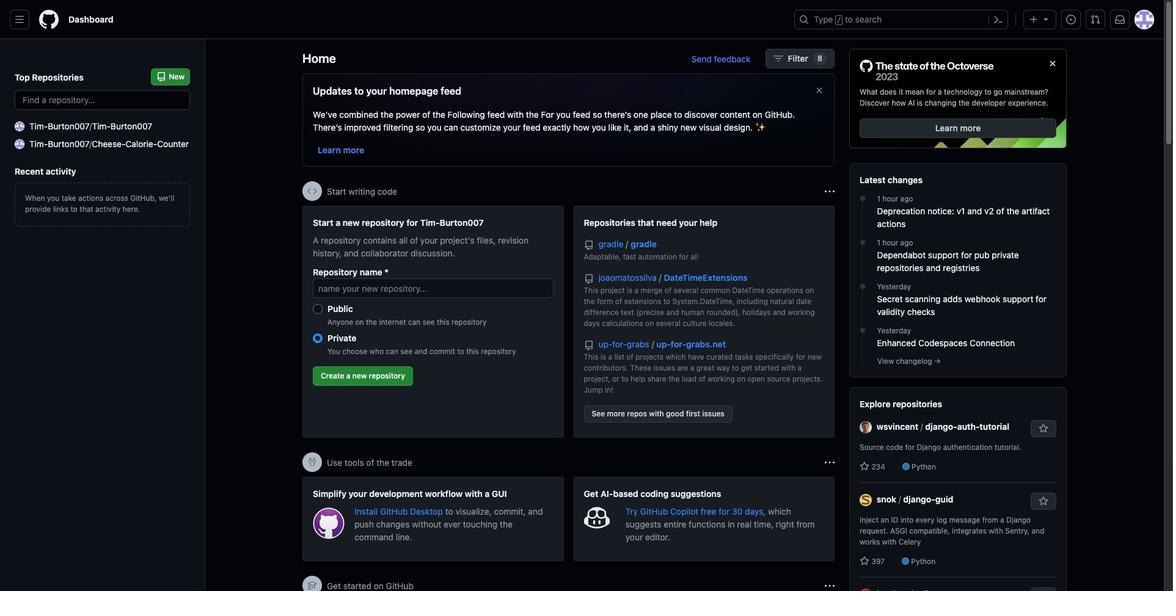 Task type: locate. For each thing, give the bounding box(es) containing it.
why am i seeing this? image for tools image
[[825, 458, 835, 468]]

star image
[[860, 462, 870, 472], [860, 557, 870, 567]]

why am i seeing this? image
[[825, 187, 835, 197]]

tim burton007 image
[[15, 121, 24, 131]]

triangle down image
[[1042, 14, 1052, 24]]

name your new repository... text field
[[313, 279, 554, 298]]

explore repositories navigation
[[850, 388, 1067, 592]]

star this repository image
[[1039, 424, 1049, 434], [1039, 497, 1049, 507]]

dot fill image
[[858, 194, 868, 204], [858, 282, 868, 292]]

1 vertical spatial why am i seeing this? image
[[825, 582, 835, 592]]

2 star this repository image from the top
[[1039, 497, 1049, 507]]

star this repository image for the @snok profile image
[[1039, 497, 1049, 507]]

@snok profile image
[[860, 495, 872, 507]]

close image
[[1049, 59, 1058, 68]]

1 vertical spatial star image
[[860, 557, 870, 567]]

2 dot fill image from the top
[[858, 282, 868, 292]]

0 vertical spatial star this repository image
[[1039, 424, 1049, 434]]

1 repo image from the top
[[584, 241, 594, 251]]

None radio
[[313, 334, 323, 344]]

1 vertical spatial dot fill image
[[858, 282, 868, 292]]

0 vertical spatial repo image
[[584, 241, 594, 251]]

code image
[[308, 186, 317, 196]]

why am i seeing this? image
[[825, 458, 835, 468], [825, 582, 835, 592]]

@wsvincent profile image
[[860, 422, 872, 434]]

0 vertical spatial dot fill image
[[858, 238, 868, 248]]

1 dot fill image from the top
[[858, 194, 868, 204]]

1 vertical spatial dot fill image
[[858, 326, 868, 336]]

issue opened image
[[1067, 15, 1077, 24]]

0 vertical spatial why am i seeing this? image
[[825, 458, 835, 468]]

star image for the @snok profile image
[[860, 557, 870, 567]]

github desktop image
[[313, 508, 345, 540]]

start a new repository element
[[303, 206, 564, 438]]

dot fill image
[[858, 238, 868, 248], [858, 326, 868, 336]]

plus image
[[1030, 15, 1039, 24]]

1 why am i seeing this? image from the top
[[825, 458, 835, 468]]

star image up the @snok profile image
[[860, 462, 870, 472]]

repositories that need your help element
[[574, 206, 835, 438]]

2 why am i seeing this? image from the top
[[825, 582, 835, 592]]

0 vertical spatial dot fill image
[[858, 194, 868, 204]]

why am i seeing this? image for mortar board image at the bottom left of the page
[[825, 582, 835, 592]]

star image for '@wsvincent profile' image
[[860, 462, 870, 472]]

2 star image from the top
[[860, 557, 870, 567]]

1 star image from the top
[[860, 462, 870, 472]]

star image down the @snok profile image
[[860, 557, 870, 567]]

0 vertical spatial star image
[[860, 462, 870, 472]]

None radio
[[313, 304, 323, 314]]

x image
[[815, 86, 825, 95]]

explore element
[[850, 49, 1067, 592]]

filter image
[[774, 54, 784, 64]]

repo image
[[584, 241, 594, 251], [584, 341, 594, 351]]

homepage image
[[39, 10, 59, 29]]

simplify your development workflow with a gui element
[[303, 477, 564, 562]]

Top Repositories search field
[[15, 90, 190, 110]]

1 vertical spatial star this repository image
[[1039, 497, 1049, 507]]

1 vertical spatial repo image
[[584, 341, 594, 351]]

1 star this repository image from the top
[[1039, 424, 1049, 434]]



Task type: describe. For each thing, give the bounding box(es) containing it.
notifications image
[[1116, 15, 1126, 24]]

tools image
[[308, 458, 317, 468]]

2 dot fill image from the top
[[858, 326, 868, 336]]

star this repository image for '@wsvincent profile' image
[[1039, 424, 1049, 434]]

2 repo image from the top
[[584, 341, 594, 351]]

repo image
[[584, 275, 594, 284]]

none radio inside start a new repository element
[[313, 334, 323, 344]]

cheese calorie counter image
[[15, 139, 24, 149]]

git pull request image
[[1091, 15, 1101, 24]]

1 dot fill image from the top
[[858, 238, 868, 248]]

get ai-based coding suggestions element
[[574, 477, 835, 562]]

github logo image
[[860, 59, 995, 82]]

Find a repository… text field
[[15, 90, 190, 110]]

command palette image
[[994, 15, 1004, 24]]

none radio inside start a new repository element
[[313, 304, 323, 314]]

mortar board image
[[308, 581, 317, 591]]



Task type: vqa. For each thing, say whether or not it's contained in the screenshot.
2nd repo image from the bottom
yes



